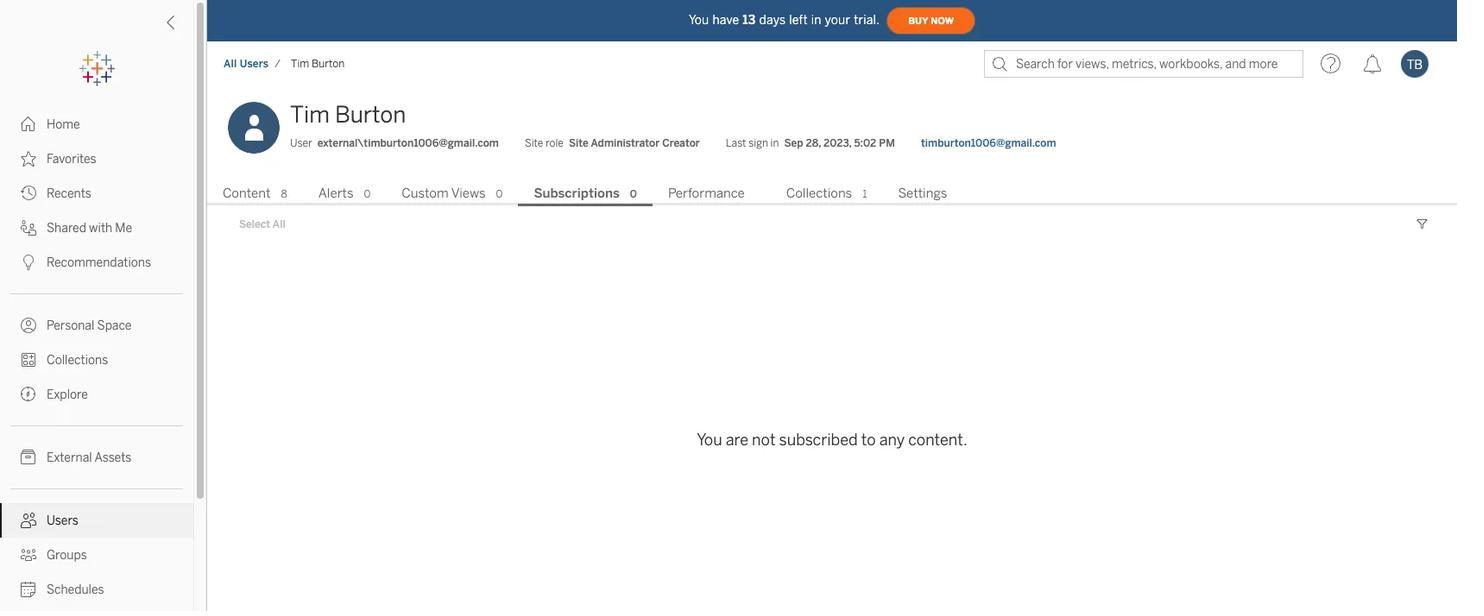 Task type: locate. For each thing, give the bounding box(es) containing it.
administrator
[[591, 137, 660, 149]]

user external\timburton1006@gmail.com
[[290, 137, 499, 149]]

recommendations link
[[0, 245, 193, 280]]

explore link
[[0, 377, 193, 412]]

by text only_f5he34f image inside the groups link
[[21, 547, 36, 563]]

collections inside the sub-spaces tab list
[[786, 186, 852, 201]]

assets
[[94, 451, 131, 465]]

views
[[451, 186, 486, 201]]

you left have
[[689, 13, 709, 27]]

0 vertical spatial tim
[[291, 58, 309, 70]]

collections
[[786, 186, 852, 201], [47, 353, 108, 368]]

3 by text only_f5he34f image from the top
[[21, 450, 36, 465]]

28,
[[806, 137, 821, 149]]

by text only_f5he34f image for home
[[21, 117, 36, 132]]

by text only_f5he34f image left explore
[[21, 387, 36, 402]]

users
[[240, 58, 269, 70], [47, 514, 78, 528]]

by text only_f5he34f image left recents
[[21, 186, 36, 201]]

by text only_f5he34f image for groups
[[21, 547, 36, 563]]

0 horizontal spatial users
[[47, 514, 78, 528]]

tim burton
[[291, 58, 345, 70], [290, 101, 406, 129]]

have
[[713, 13, 739, 27]]

by text only_f5he34f image left favorites at the left top
[[21, 151, 36, 167]]

0 horizontal spatial 0
[[364, 188, 371, 200]]

5 by text only_f5he34f image from the top
[[21, 582, 36, 597]]

by text only_f5he34f image inside the external assets link
[[21, 450, 36, 465]]

all right select
[[273, 218, 285, 230]]

2 by text only_f5he34f image from the top
[[21, 151, 36, 167]]

5 by text only_f5he34f image from the top
[[21, 318, 36, 333]]

1 vertical spatial users
[[47, 514, 78, 528]]

space
[[97, 319, 132, 333]]

you are not subscribed to any content.
[[697, 431, 968, 450]]

buy now
[[908, 15, 954, 26]]

you for you have 13 days left in your trial.
[[689, 13, 709, 27]]

by text only_f5he34f image
[[21, 117, 36, 132], [21, 151, 36, 167], [21, 186, 36, 201], [21, 255, 36, 270], [21, 318, 36, 333], [21, 387, 36, 402], [21, 547, 36, 563]]

1 by text only_f5he34f image from the top
[[21, 117, 36, 132]]

1 site from the left
[[525, 137, 543, 149]]

4 by text only_f5he34f image from the top
[[21, 255, 36, 270]]

schedules
[[47, 583, 104, 597]]

user
[[290, 137, 312, 149]]

1 0 from the left
[[364, 188, 371, 200]]

0 right 'views'
[[496, 188, 503, 200]]

shared with me link
[[0, 211, 193, 245]]

7 by text only_f5he34f image from the top
[[21, 547, 36, 563]]

site left role
[[525, 137, 543, 149]]

timburton1006@gmail.com link
[[921, 136, 1056, 151]]

0 vertical spatial collections
[[786, 186, 852, 201]]

1 vertical spatial tim
[[290, 101, 330, 129]]

0 horizontal spatial collections
[[47, 353, 108, 368]]

last sign in sep 28, 2023, 5:02 pm
[[726, 137, 895, 149]]

by text only_f5he34f image left groups at the left of the page
[[21, 547, 36, 563]]

tim burton right /
[[291, 58, 345, 70]]

by text only_f5he34f image for personal space
[[21, 318, 36, 333]]

by text only_f5he34f image left recommendations
[[21, 255, 36, 270]]

4 by text only_f5he34f image from the top
[[21, 513, 36, 528]]

by text only_f5he34f image inside favorites link
[[21, 151, 36, 167]]

0 horizontal spatial in
[[771, 137, 779, 149]]

0 down administrator
[[630, 188, 637, 200]]

0 for custom views
[[496, 188, 503, 200]]

by text only_f5he34f image left home at the top left
[[21, 117, 36, 132]]

users up groups at the left of the page
[[47, 514, 78, 528]]

0 horizontal spatial all
[[224, 58, 237, 70]]

0 horizontal spatial site
[[525, 137, 543, 149]]

by text only_f5he34f image inside shared with me link
[[21, 220, 36, 236]]

1 vertical spatial burton
[[335, 101, 406, 129]]

recents
[[47, 186, 91, 201]]

by text only_f5he34f image inside explore link
[[21, 387, 36, 402]]

by text only_f5he34f image inside recents link
[[21, 186, 36, 201]]

by text only_f5he34f image inside users link
[[21, 513, 36, 528]]

burton right /
[[312, 58, 345, 70]]

0 vertical spatial you
[[689, 13, 709, 27]]

content.
[[909, 431, 968, 450]]

site role site administrator creator
[[525, 137, 700, 149]]

sign
[[749, 137, 768, 149]]

burton
[[312, 58, 345, 70], [335, 101, 406, 129]]

1 vertical spatial all
[[273, 218, 285, 230]]

timburton1006@gmail.com
[[921, 137, 1056, 149]]

by text only_f5he34f image
[[21, 220, 36, 236], [21, 352, 36, 368], [21, 450, 36, 465], [21, 513, 36, 528], [21, 582, 36, 597]]

now
[[931, 15, 954, 26]]

2 by text only_f5he34f image from the top
[[21, 352, 36, 368]]

shared
[[47, 221, 86, 236]]

all
[[224, 58, 237, 70], [273, 218, 285, 230]]

me
[[115, 221, 132, 236]]

shared with me
[[47, 221, 132, 236]]

all left /
[[224, 58, 237, 70]]

to
[[861, 431, 876, 450]]

by text only_f5he34f image for explore
[[21, 387, 36, 402]]

favorites
[[47, 152, 96, 167]]

days
[[759, 13, 786, 27]]

sub-spaces tab list
[[207, 184, 1457, 206]]

1 by text only_f5he34f image from the top
[[21, 220, 36, 236]]

1 vertical spatial you
[[697, 431, 722, 450]]

role
[[546, 137, 564, 149]]

select all
[[239, 218, 285, 230]]

by text only_f5he34f image inside personal space link
[[21, 318, 36, 333]]

tim
[[291, 58, 309, 70], [290, 101, 330, 129]]

0 for subscriptions
[[630, 188, 637, 200]]

collections down personal
[[47, 353, 108, 368]]

tim burton up 'user external\timburton1006@gmail.com'
[[290, 101, 406, 129]]

collections left the 1
[[786, 186, 852, 201]]

by text only_f5he34f image inside "home" link
[[21, 117, 36, 132]]

3 0 from the left
[[630, 188, 637, 200]]

tim inside main content
[[290, 101, 330, 129]]

personal space link
[[0, 308, 193, 343]]

all inside button
[[273, 218, 285, 230]]

1 vertical spatial collections
[[47, 353, 108, 368]]

by text only_f5he34f image inside collections link
[[21, 352, 36, 368]]

0 right the alerts
[[364, 188, 371, 200]]

you left are
[[697, 431, 722, 450]]

1 horizontal spatial collections
[[786, 186, 852, 201]]

6 by text only_f5he34f image from the top
[[21, 387, 36, 402]]

0
[[364, 188, 371, 200], [496, 188, 503, 200], [630, 188, 637, 200]]

0 vertical spatial tim burton
[[291, 58, 345, 70]]

1 horizontal spatial all
[[273, 218, 285, 230]]

tim right /
[[291, 58, 309, 70]]

left
[[789, 13, 808, 27]]

1 horizontal spatial 0
[[496, 188, 503, 200]]

you
[[689, 13, 709, 27], [697, 431, 722, 450]]

by text only_f5he34f image inside recommendations link
[[21, 255, 36, 270]]

0 vertical spatial users
[[240, 58, 269, 70]]

2 0 from the left
[[496, 188, 503, 200]]

schedules link
[[0, 572, 193, 607]]

1 vertical spatial in
[[771, 137, 779, 149]]

in inside tim burton main content
[[771, 137, 779, 149]]

in right "left"
[[811, 13, 822, 27]]

8
[[281, 188, 287, 200]]

recommendations
[[47, 256, 151, 270]]

by text only_f5he34f image for schedules
[[21, 582, 36, 597]]

buy
[[908, 15, 928, 26]]

1 horizontal spatial site
[[569, 137, 589, 149]]

by text only_f5he34f image inside "schedules" link
[[21, 582, 36, 597]]

tim up user
[[290, 101, 330, 129]]

users left /
[[240, 58, 269, 70]]

burton up 'user external\timburton1006@gmail.com'
[[335, 101, 406, 129]]

favorites link
[[0, 142, 193, 176]]

1 horizontal spatial in
[[811, 13, 822, 27]]

personal
[[47, 319, 94, 333]]

by text only_f5he34f image for recommendations
[[21, 255, 36, 270]]

any
[[879, 431, 905, 450]]

in
[[811, 13, 822, 27], [771, 137, 779, 149]]

you inside tim burton main content
[[697, 431, 722, 450]]

by text only_f5he34f image left personal
[[21, 318, 36, 333]]

recents link
[[0, 176, 193, 211]]

1 horizontal spatial users
[[240, 58, 269, 70]]

in right sign
[[771, 137, 779, 149]]

subscribed
[[779, 431, 858, 450]]

site
[[525, 137, 543, 149], [569, 137, 589, 149]]

2 horizontal spatial 0
[[630, 188, 637, 200]]

last
[[726, 137, 746, 149]]

3 by text only_f5he34f image from the top
[[21, 186, 36, 201]]

select
[[239, 218, 270, 230]]

you have 13 days left in your trial.
[[689, 13, 880, 27]]

site right role
[[569, 137, 589, 149]]

1 vertical spatial tim burton
[[290, 101, 406, 129]]



Task type: vqa. For each thing, say whether or not it's contained in the screenshot.


Task type: describe. For each thing, give the bounding box(es) containing it.
groups
[[47, 548, 87, 563]]

navigation panel element
[[0, 52, 193, 611]]

external assets
[[47, 451, 131, 465]]

content
[[223, 186, 271, 201]]

creator
[[662, 137, 700, 149]]

with
[[89, 221, 112, 236]]

by text only_f5he34f image for favorites
[[21, 151, 36, 167]]

/
[[275, 58, 281, 70]]

home
[[47, 117, 80, 132]]

all users link
[[223, 57, 270, 71]]

personal space
[[47, 319, 132, 333]]

performance
[[668, 186, 745, 201]]

0 vertical spatial burton
[[312, 58, 345, 70]]

external\timburton1006@gmail.com
[[317, 137, 499, 149]]

13
[[743, 13, 756, 27]]

tim burton element
[[286, 58, 350, 70]]

1
[[863, 188, 867, 200]]

groups link
[[0, 538, 193, 572]]

by text only_f5he34f image for collections
[[21, 352, 36, 368]]

users inside 'main navigation. press the up and down arrow keys to access links.' element
[[47, 514, 78, 528]]

custom
[[402, 186, 449, 201]]

your
[[825, 13, 850, 27]]

are
[[726, 431, 749, 450]]

settings
[[898, 186, 947, 201]]

explore
[[47, 388, 88, 402]]

sep
[[784, 137, 803, 149]]

tim burton inside main content
[[290, 101, 406, 129]]

users link
[[0, 503, 193, 538]]

0 vertical spatial in
[[811, 13, 822, 27]]

0 vertical spatial all
[[224, 58, 237, 70]]

you for you are not subscribed to any content.
[[697, 431, 722, 450]]

alerts
[[318, 186, 354, 201]]

2023,
[[824, 137, 852, 149]]

0 for alerts
[[364, 188, 371, 200]]

2 site from the left
[[569, 137, 589, 149]]

external assets link
[[0, 440, 193, 475]]

custom views
[[402, 186, 486, 201]]

not
[[752, 431, 776, 450]]

by text only_f5he34f image for external assets
[[21, 450, 36, 465]]

collections link
[[0, 343, 193, 377]]

tim burton main content
[[207, 86, 1457, 611]]

burton inside main content
[[335, 101, 406, 129]]

pm
[[879, 137, 895, 149]]

trial.
[[854, 13, 880, 27]]

by text only_f5he34f image for recents
[[21, 186, 36, 201]]

select all button
[[228, 214, 297, 235]]

external
[[47, 451, 92, 465]]

5:02
[[854, 137, 877, 149]]

subscriptions
[[534, 186, 620, 201]]

main navigation. press the up and down arrow keys to access links. element
[[0, 107, 193, 611]]

by text only_f5he34f image for users
[[21, 513, 36, 528]]

buy now button
[[887, 7, 976, 35]]

home link
[[0, 107, 193, 142]]

collections inside 'main navigation. press the up and down arrow keys to access links.' element
[[47, 353, 108, 368]]

by text only_f5he34f image for shared with me
[[21, 220, 36, 236]]

all users /
[[224, 58, 281, 70]]



